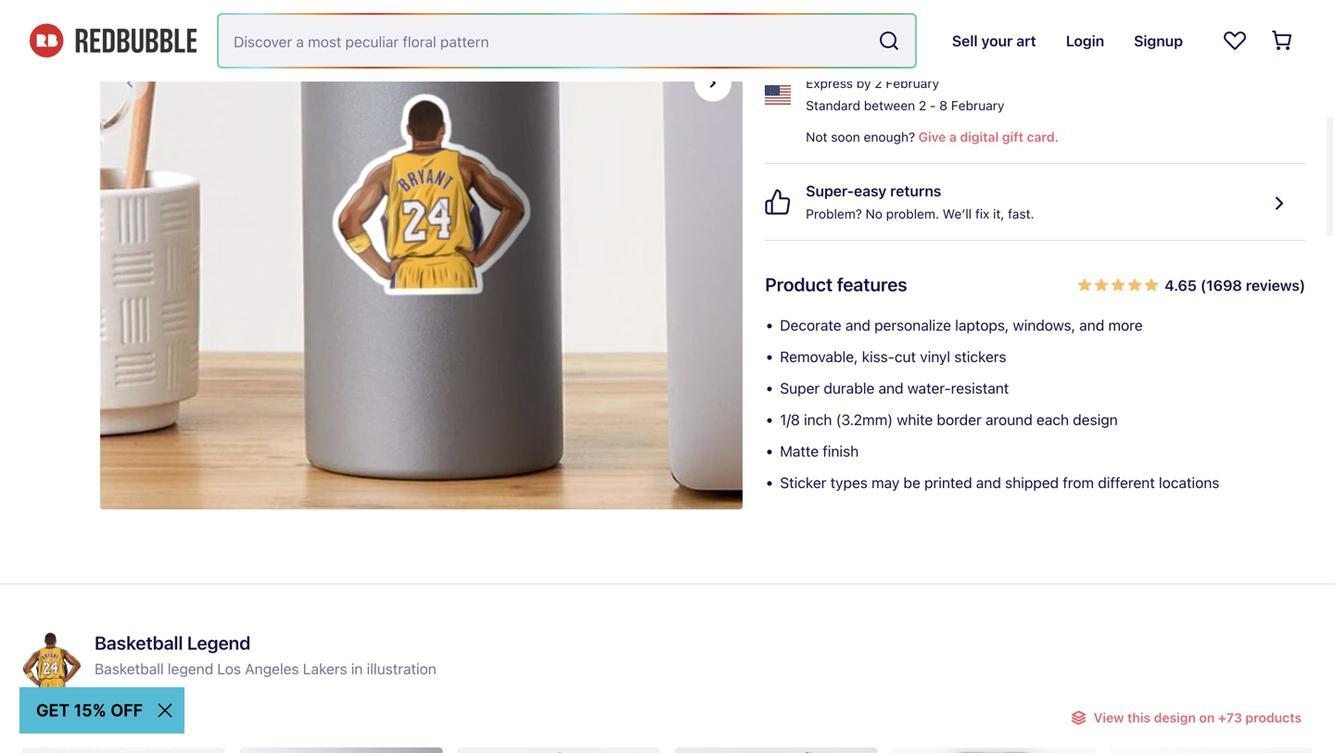 Task type: locate. For each thing, give the bounding box(es) containing it.
and down removable, kiss-cut vinyl stickers
[[878, 380, 904, 397]]

kiss-
[[862, 348, 895, 366]]

(1698
[[1200, 277, 1242, 294]]

matte finish
[[780, 443, 859, 460]]

item preview, iphone soft case designed and sold by ariev194. image
[[892, 748, 1095, 754]]

more
[[1108, 317, 1143, 334]]

no
[[866, 206, 883, 222]]

also available on
[[22, 706, 164, 728]]

0 vertical spatial 2
[[874, 76, 882, 91]]

item preview, pullover hoodie designed and sold by ariev194. image
[[457, 748, 660, 754]]

february up -
[[886, 76, 939, 91]]

matte
[[780, 443, 819, 460]]

may
[[872, 474, 900, 492]]

laptops,
[[955, 317, 1009, 334]]

decorate
[[780, 317, 842, 334]]

basketball up 'legend' at the left of the page
[[95, 632, 183, 654]]

durable
[[824, 380, 875, 397]]

product features
[[765, 273, 907, 295]]

stickers
[[954, 348, 1006, 366]]

redbubble logo image
[[30, 24, 197, 58]]

product
[[765, 273, 833, 295]]

a
[[949, 129, 957, 145]]

and left more
[[1079, 317, 1104, 334]]

and
[[845, 317, 870, 334], [1079, 317, 1104, 334], [878, 380, 904, 397], [976, 474, 1001, 492]]

1 vertical spatial basketball
[[95, 661, 164, 678]]

it,
[[993, 206, 1004, 222]]

2 basketball from the top
[[95, 661, 164, 678]]

1 horizontal spatial 2
[[919, 98, 926, 113]]

super-
[[806, 182, 854, 200]]

8
[[939, 98, 948, 113]]

february up digital
[[951, 98, 1004, 113]]

1 vertical spatial february
[[951, 98, 1004, 113]]

0 horizontal spatial february
[[886, 76, 939, 91]]

Search term search field
[[219, 15, 870, 67]]

super
[[780, 380, 820, 397]]

angeles
[[245, 661, 299, 678]]

and right 'printed'
[[976, 474, 1001, 492]]

white
[[897, 411, 933, 429]]

2 left -
[[919, 98, 926, 113]]

4.65
[[1165, 277, 1197, 294]]

around
[[985, 411, 1033, 429]]

flag of us image
[[765, 82, 791, 108]]

lakers
[[303, 661, 347, 678]]

basketball up the on at the bottom
[[95, 661, 164, 678]]

None field
[[219, 15, 915, 67]]

fast.
[[1008, 206, 1034, 222]]

item preview, baseball cap designed and sold by ariev194. image
[[1110, 748, 1313, 754]]

february
[[886, 76, 939, 91], [951, 98, 1004, 113]]

easy
[[854, 182, 887, 200]]

2
[[874, 76, 882, 91], [919, 98, 926, 113]]

super durable and water-resistant
[[780, 380, 1009, 397]]

also
[[22, 706, 60, 728]]

1 basketball from the top
[[95, 632, 183, 654]]

decorate and personalize laptops, windows, and more
[[780, 317, 1143, 334]]

be
[[903, 474, 920, 492]]

each
[[1036, 411, 1069, 429]]

0 vertical spatial basketball
[[95, 632, 183, 654]]

basketball
[[95, 632, 183, 654], [95, 661, 164, 678]]

vinyl
[[920, 348, 950, 366]]

we'll
[[943, 206, 972, 222]]

gift
[[1002, 129, 1023, 145]]

locations
[[1159, 474, 1219, 492]]

different
[[1098, 474, 1155, 492]]

removable,
[[780, 348, 858, 366]]

problem.
[[886, 206, 939, 222]]

card.
[[1027, 129, 1059, 145]]

2 right 'by'
[[874, 76, 882, 91]]

on
[[143, 706, 164, 728]]

enough?
[[864, 129, 915, 145]]

image 1 of 3 group
[[100, 0, 743, 518]]

sticker types may be printed and shipped from different locations
[[780, 474, 1219, 492]]

1/8
[[780, 411, 800, 429]]



Task type: describe. For each thing, give the bounding box(es) containing it.
returns
[[890, 182, 941, 200]]

4.65 (1698 reviews)
[[1165, 277, 1305, 294]]

los
[[217, 661, 241, 678]]

finish
[[823, 443, 859, 460]]

give a digital gift card. link
[[915, 126, 1059, 148]]

0 horizontal spatial 2
[[874, 76, 882, 91]]

features
[[837, 273, 907, 295]]

printed
[[924, 474, 972, 492]]

item preview, classic t-shirt designed and sold by ariev194. image
[[22, 748, 225, 754]]

0 vertical spatial february
[[886, 76, 939, 91]]

reviews)
[[1246, 277, 1305, 294]]

give
[[918, 129, 946, 145]]

delivery
[[806, 51, 863, 69]]

fix
[[975, 206, 990, 222]]

item preview, poster designed and sold by ariev194. image
[[240, 748, 443, 754]]

sticker
[[780, 474, 827, 492]]

(3.2mm)
[[836, 411, 893, 429]]

standard
[[806, 98, 860, 113]]

express
[[806, 76, 853, 91]]

by
[[856, 76, 871, 91]]

basketball legend basketball legend los angeles lakers in illustration
[[95, 632, 436, 678]]

legend
[[168, 661, 213, 678]]

water-
[[907, 380, 951, 397]]

1/8 inch (3.2mm) white border around each design
[[780, 411, 1118, 429]]

windows,
[[1013, 317, 1075, 334]]

digital
[[960, 129, 999, 145]]

not soon enough? give a digital gift card.
[[806, 129, 1059, 145]]

artwork thumbnail, basketball legend  by ariev194 image
[[22, 630, 82, 689]]

and up kiss-
[[845, 317, 870, 334]]

problem?
[[806, 206, 862, 222]]

1 horizontal spatial february
[[951, 98, 1004, 113]]

border
[[937, 411, 982, 429]]

cut
[[895, 348, 916, 366]]

1 vertical spatial 2
[[919, 98, 926, 113]]

-
[[930, 98, 936, 113]]

design
[[1073, 411, 1118, 429]]

super-easy returns problem? no problem. we'll fix it, fast.
[[806, 182, 1034, 222]]

delivery express by 2 february standard between 2 - 8 february
[[806, 51, 1004, 113]]

inch
[[804, 411, 832, 429]]

item preview, pullover sweatshirt designed and sold by ariev194. image
[[675, 748, 878, 754]]

illustration
[[367, 661, 436, 678]]

soon
[[831, 129, 860, 145]]

legend
[[187, 632, 251, 654]]

in
[[351, 661, 363, 678]]

removable, kiss-cut vinyl stickers
[[780, 348, 1006, 366]]

types
[[830, 474, 868, 492]]

available
[[64, 706, 138, 728]]

between
[[864, 98, 915, 113]]

resistant
[[951, 380, 1009, 397]]

4.65 (1698 reviews) link
[[1077, 271, 1305, 299]]

shipped
[[1005, 474, 1059, 492]]

not
[[806, 129, 827, 145]]

from
[[1063, 474, 1094, 492]]

personalize
[[874, 317, 951, 334]]



Task type: vqa. For each thing, say whether or not it's contained in the screenshot.
"Not soon enough? Give a digital gift card."
yes



